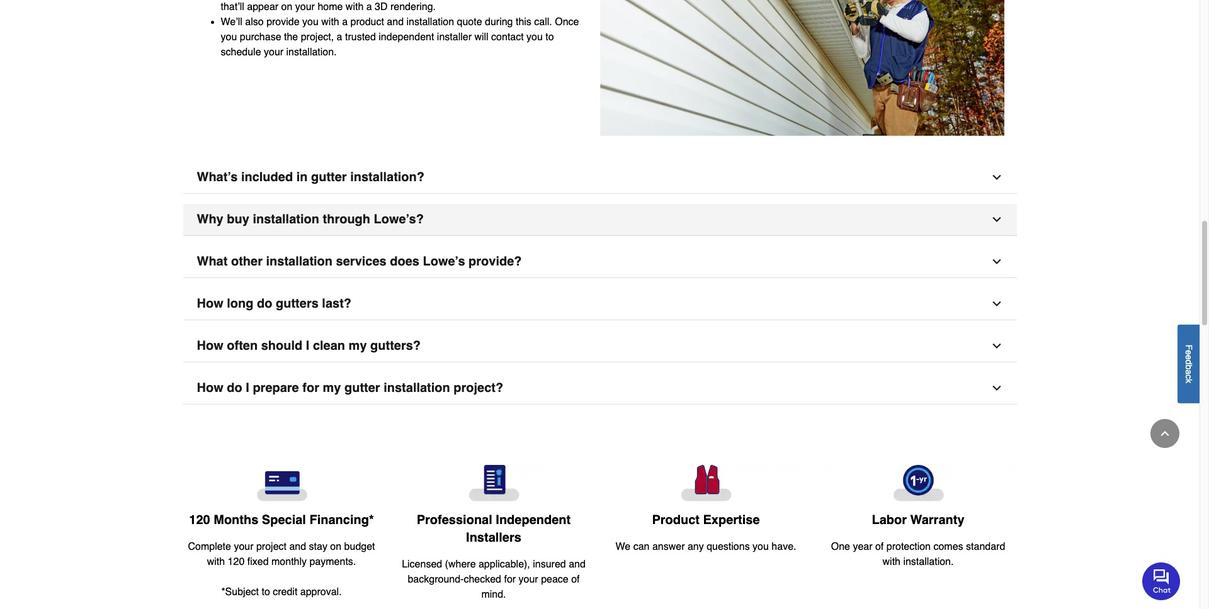 Task type: describe. For each thing, give the bounding box(es) containing it.
installation?
[[350, 170, 425, 185]]

questions
[[707, 542, 750, 553]]

what's included in gutter installation? button
[[183, 162, 1017, 194]]

how for how do i prepare for my gutter installation project?
[[197, 381, 224, 396]]

you up project,
[[303, 16, 319, 28]]

your inside we'll also provide you with a product and installation quote during this call. once you purchase the project, a trusted independent installer will contact you to schedule your installation.
[[264, 46, 284, 58]]

how long do gutters last? button
[[183, 289, 1017, 321]]

monthly
[[272, 557, 307, 569]]

have.
[[772, 542, 797, 553]]

clean
[[313, 339, 345, 354]]

f
[[1185, 345, 1195, 350]]

how for how long do gutters last?
[[197, 297, 224, 311]]

professional independent installers
[[417, 514, 571, 546]]

comes
[[934, 542, 964, 553]]

provide
[[267, 16, 300, 28]]

mind.
[[482, 590, 506, 601]]

of inside 'one year of protection comes standard with installation.'
[[876, 542, 884, 553]]

with inside we'll also provide you with a product and installation quote during this call. once you purchase the project, a trusted independent installer will contact you to schedule your installation.
[[322, 16, 339, 28]]

call.
[[535, 16, 552, 28]]

through
[[323, 212, 371, 227]]

we
[[616, 542, 631, 553]]

a for e
[[1185, 370, 1195, 375]]

installation. inside 'one year of protection comes standard with installation.'
[[904, 557, 954, 569]]

answer
[[653, 542, 685, 553]]

should
[[261, 339, 303, 354]]

during
[[485, 16, 513, 28]]

what other installation services does lowe's provide?
[[197, 255, 522, 269]]

a dark blue background check icon. image
[[398, 466, 590, 502]]

you left have.
[[753, 542, 769, 553]]

complete
[[188, 542, 231, 553]]

scroll to top element
[[1151, 420, 1180, 449]]

why
[[197, 212, 224, 227]]

1 e from the top
[[1185, 350, 1195, 355]]

one
[[832, 542, 851, 553]]

d
[[1185, 360, 1195, 365]]

expertise
[[704, 514, 760, 528]]

on
[[330, 542, 342, 553]]

what other installation services does lowe's provide? button
[[183, 246, 1017, 279]]

you down call.
[[527, 31, 543, 43]]

a professional independent installer in a blue lowe's vest installing gutters on a roof. image
[[600, 0, 1005, 137]]

(where
[[445, 560, 476, 571]]

in
[[297, 170, 308, 185]]

approval.
[[300, 587, 342, 599]]

with inside 'complete your project and stay on budget with 120 fixed monthly payments.'
[[207, 557, 225, 569]]

chat invite button image
[[1143, 562, 1182, 601]]

2 e from the top
[[1185, 355, 1195, 360]]

chevron down image for how often should i clean my gutters?
[[991, 340, 1004, 353]]

buy
[[227, 212, 249, 227]]

project
[[256, 542, 287, 553]]

applicable),
[[479, 560, 530, 571]]

financing*
[[310, 514, 374, 528]]

i inside button
[[246, 381, 249, 396]]

do inside button
[[257, 297, 273, 311]]

with inside 'one year of protection comes standard with installation.'
[[883, 557, 901, 569]]

installation inside button
[[253, 212, 319, 227]]

how for how often should i clean my gutters?
[[197, 339, 224, 354]]

i inside button
[[306, 339, 310, 354]]

*subject
[[221, 587, 259, 599]]

chevron up image
[[1159, 428, 1172, 440]]

your inside licensed (where applicable), insured and background-checked for your peace of mind.
[[519, 575, 539, 586]]

purchase
[[240, 31, 281, 43]]

product expertise
[[652, 514, 760, 528]]

what
[[197, 255, 228, 269]]

other
[[231, 255, 263, 269]]

project?
[[454, 381, 504, 396]]

chevron down image for how long do gutters last?
[[991, 298, 1004, 311]]

installation. inside we'll also provide you with a product and installation quote during this call. once you purchase the project, a trusted independent installer will contact you to schedule your installation.
[[286, 46, 337, 58]]

prepare
[[253, 381, 299, 396]]

installers
[[466, 531, 522, 546]]

installation inside we'll also provide you with a product and installation quote during this call. once you purchase the project, a trusted independent installer will contact you to schedule your installation.
[[407, 16, 454, 28]]

complete your project and stay on budget with 120 fixed monthly payments.
[[188, 542, 375, 569]]

stay
[[309, 542, 328, 553]]

once
[[555, 16, 579, 28]]

labor
[[872, 514, 907, 528]]

f e e d b a c k
[[1185, 345, 1195, 384]]

fixed
[[247, 557, 269, 569]]

b
[[1185, 365, 1195, 370]]

my for for
[[323, 381, 341, 396]]

0 horizontal spatial 120
[[189, 514, 210, 528]]

what's
[[197, 170, 238, 185]]

and inside we'll also provide you with a product and installation quote during this call. once you purchase the project, a trusted independent installer will contact you to schedule your installation.
[[387, 16, 404, 28]]

how long do gutters last?
[[197, 297, 352, 311]]

and inside 'complete your project and stay on budget with 120 fixed monthly payments.'
[[289, 542, 306, 553]]

project,
[[301, 31, 334, 43]]

1 vertical spatial to
[[262, 587, 270, 599]]

peace
[[541, 575, 569, 586]]

labor warranty
[[872, 514, 965, 528]]

for inside licensed (where applicable), insured and background-checked for your peace of mind.
[[504, 575, 516, 586]]

a for provide
[[342, 16, 348, 28]]



Task type: locate. For each thing, give the bounding box(es) containing it.
months
[[214, 514, 259, 528]]

long
[[227, 297, 254, 311]]

installation. down project,
[[286, 46, 337, 58]]

warranty
[[911, 514, 965, 528]]

year
[[853, 542, 873, 553]]

independent
[[496, 514, 571, 528]]

0 horizontal spatial of
[[572, 575, 580, 586]]

your
[[264, 46, 284, 58], [234, 542, 254, 553], [519, 575, 539, 586]]

lowe's
[[423, 255, 465, 269]]

0 horizontal spatial my
[[323, 381, 341, 396]]

installer
[[437, 31, 472, 43]]

0 vertical spatial i
[[306, 339, 310, 354]]

do right long
[[257, 297, 273, 311]]

i left clean
[[306, 339, 310, 354]]

chevron down image for provide?
[[991, 256, 1004, 269]]

a lowe's red vest icon. image
[[610, 466, 802, 502]]

0 horizontal spatial and
[[289, 542, 306, 553]]

gutters
[[276, 297, 319, 311]]

1 vertical spatial my
[[323, 381, 341, 396]]

this
[[516, 16, 532, 28]]

1 vertical spatial your
[[234, 542, 254, 553]]

0 vertical spatial and
[[387, 16, 404, 28]]

do left prepare
[[227, 381, 242, 396]]

0 vertical spatial 120
[[189, 514, 210, 528]]

to inside we'll also provide you with a product and installation quote during this call. once you purchase the project, a trusted independent installer will contact you to schedule your installation.
[[546, 31, 554, 43]]

0 vertical spatial do
[[257, 297, 273, 311]]

1 vertical spatial and
[[289, 542, 306, 553]]

a
[[342, 16, 348, 28], [337, 31, 342, 43], [1185, 370, 1195, 375]]

*subject to credit approval.
[[221, 587, 342, 599]]

insured
[[533, 560, 566, 571]]

for down applicable),
[[504, 575, 516, 586]]

0 horizontal spatial do
[[227, 381, 242, 396]]

how do i prepare for my gutter installation project?
[[197, 381, 504, 396]]

your down purchase
[[264, 46, 284, 58]]

2 horizontal spatial and
[[569, 560, 586, 571]]

included
[[241, 170, 293, 185]]

of inside licensed (where applicable), insured and background-checked for your peace of mind.
[[572, 575, 580, 586]]

chevron down image for gutter
[[991, 383, 1004, 395]]

0 vertical spatial installation.
[[286, 46, 337, 58]]

2 chevron down image from the top
[[991, 256, 1004, 269]]

2 vertical spatial chevron down image
[[991, 383, 1004, 395]]

will
[[475, 31, 489, 43]]

schedule
[[221, 46, 261, 58]]

e up b at bottom right
[[1185, 355, 1195, 360]]

installation down gutters?
[[384, 381, 450, 396]]

0 horizontal spatial your
[[234, 542, 254, 553]]

1 horizontal spatial installation.
[[904, 557, 954, 569]]

1 horizontal spatial i
[[306, 339, 310, 354]]

and inside licensed (where applicable), insured and background-checked for your peace of mind.
[[569, 560, 586, 571]]

any
[[688, 542, 704, 553]]

how often should i clean my gutters? button
[[183, 331, 1017, 363]]

installation down 'in'
[[253, 212, 319, 227]]

chevron down image
[[991, 214, 1004, 226], [991, 298, 1004, 311], [991, 340, 1004, 353]]

2 vertical spatial your
[[519, 575, 539, 586]]

120 months special financing*
[[189, 514, 374, 528]]

your inside 'complete your project and stay on budget with 120 fixed monthly payments.'
[[234, 542, 254, 553]]

0 vertical spatial gutter
[[311, 170, 347, 185]]

0 horizontal spatial installation.
[[286, 46, 337, 58]]

you down we'll
[[221, 31, 237, 43]]

2 chevron down image from the top
[[991, 298, 1004, 311]]

2 vertical spatial how
[[197, 381, 224, 396]]

to left "credit"
[[262, 587, 270, 599]]

we'll
[[221, 16, 243, 28]]

chevron down image inside the what's included in gutter installation? 'button'
[[991, 171, 1004, 184]]

1 horizontal spatial to
[[546, 31, 554, 43]]

3 chevron down image from the top
[[991, 340, 1004, 353]]

installation up independent
[[407, 16, 454, 28]]

for right prepare
[[303, 381, 319, 396]]

0 vertical spatial how
[[197, 297, 224, 311]]

0 horizontal spatial with
[[207, 557, 225, 569]]

gutter right 'in'
[[311, 170, 347, 185]]

how do i prepare for my gutter installation project? button
[[183, 373, 1017, 405]]

my
[[349, 339, 367, 354], [323, 381, 341, 396]]

1 vertical spatial i
[[246, 381, 249, 396]]

1 vertical spatial chevron down image
[[991, 298, 1004, 311]]

120 up complete
[[189, 514, 210, 528]]

a dark blue credit card icon. image
[[186, 466, 378, 502]]

1 horizontal spatial and
[[387, 16, 404, 28]]

0 horizontal spatial i
[[246, 381, 249, 396]]

independent
[[379, 31, 434, 43]]

0 vertical spatial for
[[303, 381, 319, 396]]

0 horizontal spatial to
[[262, 587, 270, 599]]

0 vertical spatial chevron down image
[[991, 171, 1004, 184]]

1 horizontal spatial your
[[264, 46, 284, 58]]

last?
[[322, 297, 352, 311]]

chevron down image for why buy installation through lowe's?
[[991, 214, 1004, 226]]

chevron down image inside why buy installation through lowe's? button
[[991, 214, 1004, 226]]

1 chevron down image from the top
[[991, 171, 1004, 184]]

2 horizontal spatial your
[[519, 575, 539, 586]]

protection
[[887, 542, 931, 553]]

0 vertical spatial your
[[264, 46, 284, 58]]

background-
[[408, 575, 464, 586]]

1 vertical spatial 120
[[228, 557, 245, 569]]

for
[[303, 381, 319, 396], [504, 575, 516, 586]]

my right clean
[[349, 339, 367, 354]]

1 vertical spatial how
[[197, 339, 224, 354]]

and up "monthly"
[[289, 542, 306, 553]]

and right insured
[[569, 560, 586, 571]]

does
[[390, 255, 420, 269]]

2 vertical spatial and
[[569, 560, 586, 571]]

0 vertical spatial a
[[342, 16, 348, 28]]

2 horizontal spatial with
[[883, 557, 901, 569]]

we can answer any questions you have.
[[616, 542, 797, 553]]

gutter
[[311, 170, 347, 185], [345, 381, 380, 396]]

with up project,
[[322, 16, 339, 28]]

chevron down image inside the how often should i clean my gutters? button
[[991, 340, 1004, 353]]

standard
[[967, 542, 1006, 553]]

we'll also provide you with a product and installation quote during this call. once you purchase the project, a trusted independent installer will contact you to schedule your installation.
[[221, 16, 579, 58]]

1 horizontal spatial with
[[322, 16, 339, 28]]

0 vertical spatial of
[[876, 542, 884, 553]]

also
[[245, 16, 264, 28]]

budget
[[344, 542, 375, 553]]

installation. down protection
[[904, 557, 954, 569]]

provide?
[[469, 255, 522, 269]]

can
[[634, 542, 650, 553]]

product
[[652, 514, 700, 528]]

professional
[[417, 514, 493, 528]]

a inside 'button'
[[1185, 370, 1195, 375]]

chevron down image
[[991, 171, 1004, 184], [991, 256, 1004, 269], [991, 383, 1004, 395]]

often
[[227, 339, 258, 354]]

payments.
[[310, 557, 356, 569]]

a up trusted
[[342, 16, 348, 28]]

my inside how do i prepare for my gutter installation project? button
[[323, 381, 341, 396]]

0 vertical spatial to
[[546, 31, 554, 43]]

do inside button
[[227, 381, 242, 396]]

gutters?
[[371, 339, 421, 354]]

e
[[1185, 350, 1195, 355], [1185, 355, 1195, 360]]

and
[[387, 16, 404, 28], [289, 542, 306, 553], [569, 560, 586, 571]]

your down insured
[[519, 575, 539, 586]]

with down protection
[[883, 557, 901, 569]]

you
[[303, 16, 319, 28], [221, 31, 237, 43], [527, 31, 543, 43], [753, 542, 769, 553]]

services
[[336, 255, 387, 269]]

2 how from the top
[[197, 339, 224, 354]]

with down complete
[[207, 557, 225, 569]]

installation up gutters
[[266, 255, 333, 269]]

licensed (where applicable), insured and background-checked for your peace of mind.
[[402, 560, 586, 601]]

1 how from the top
[[197, 297, 224, 311]]

to down call.
[[546, 31, 554, 43]]

1 chevron down image from the top
[[991, 214, 1004, 226]]

1 horizontal spatial my
[[349, 339, 367, 354]]

special
[[262, 514, 306, 528]]

120 left fixed
[[228, 557, 245, 569]]

1 vertical spatial gutter
[[345, 381, 380, 396]]

0 vertical spatial my
[[349, 339, 367, 354]]

chevron down image inside what other installation services does lowe's provide? button
[[991, 256, 1004, 269]]

a blue 1-year labor warranty icon. image
[[823, 466, 1015, 502]]

my for clean
[[349, 339, 367, 354]]

to
[[546, 31, 554, 43], [262, 587, 270, 599]]

1 horizontal spatial for
[[504, 575, 516, 586]]

one year of protection comes standard with installation.
[[832, 542, 1006, 569]]

1 horizontal spatial 120
[[228, 557, 245, 569]]

1 vertical spatial a
[[337, 31, 342, 43]]

k
[[1185, 379, 1195, 384]]

of right year
[[876, 542, 884, 553]]

chevron down image inside how do i prepare for my gutter installation project? button
[[991, 383, 1004, 395]]

trusted
[[345, 31, 376, 43]]

1 horizontal spatial of
[[876, 542, 884, 553]]

e up the d
[[1185, 350, 1195, 355]]

the
[[284, 31, 298, 43]]

f e e d b a c k button
[[1178, 325, 1200, 404]]

a left trusted
[[337, 31, 342, 43]]

my down clean
[[323, 381, 341, 396]]

my inside the how often should i clean my gutters? button
[[349, 339, 367, 354]]

how inside button
[[197, 381, 224, 396]]

2 vertical spatial a
[[1185, 370, 1195, 375]]

1 vertical spatial of
[[572, 575, 580, 586]]

checked
[[464, 575, 502, 586]]

your up fixed
[[234, 542, 254, 553]]

and up independent
[[387, 16, 404, 28]]

gutter inside how do i prepare for my gutter installation project? button
[[345, 381, 380, 396]]

120 inside 'complete your project and stay on budget with 120 fixed monthly payments.'
[[228, 557, 245, 569]]

120
[[189, 514, 210, 528], [228, 557, 245, 569]]

gutter inside the what's included in gutter installation? 'button'
[[311, 170, 347, 185]]

installation.
[[286, 46, 337, 58], [904, 557, 954, 569]]

gutter down gutters?
[[345, 381, 380, 396]]

c
[[1185, 375, 1195, 379]]

1 vertical spatial do
[[227, 381, 242, 396]]

1 vertical spatial chevron down image
[[991, 256, 1004, 269]]

1 horizontal spatial do
[[257, 297, 273, 311]]

lowe's?
[[374, 212, 424, 227]]

of right peace
[[572, 575, 580, 586]]

3 chevron down image from the top
[[991, 383, 1004, 395]]

1 vertical spatial installation.
[[904, 557, 954, 569]]

1 vertical spatial for
[[504, 575, 516, 586]]

contact
[[492, 31, 524, 43]]

how
[[197, 297, 224, 311], [197, 339, 224, 354], [197, 381, 224, 396]]

2 vertical spatial chevron down image
[[991, 340, 1004, 353]]

a up k
[[1185, 370, 1195, 375]]

for inside button
[[303, 381, 319, 396]]

chevron down image inside how long do gutters last? button
[[991, 298, 1004, 311]]

credit
[[273, 587, 298, 599]]

3 how from the top
[[197, 381, 224, 396]]

i left prepare
[[246, 381, 249, 396]]

why buy installation through lowe's?
[[197, 212, 424, 227]]

0 horizontal spatial for
[[303, 381, 319, 396]]

i
[[306, 339, 310, 354], [246, 381, 249, 396]]

0 vertical spatial chevron down image
[[991, 214, 1004, 226]]

what's included in gutter installation?
[[197, 170, 425, 185]]

product
[[351, 16, 384, 28]]



Task type: vqa. For each thing, say whether or not it's contained in the screenshot.
Safety
no



